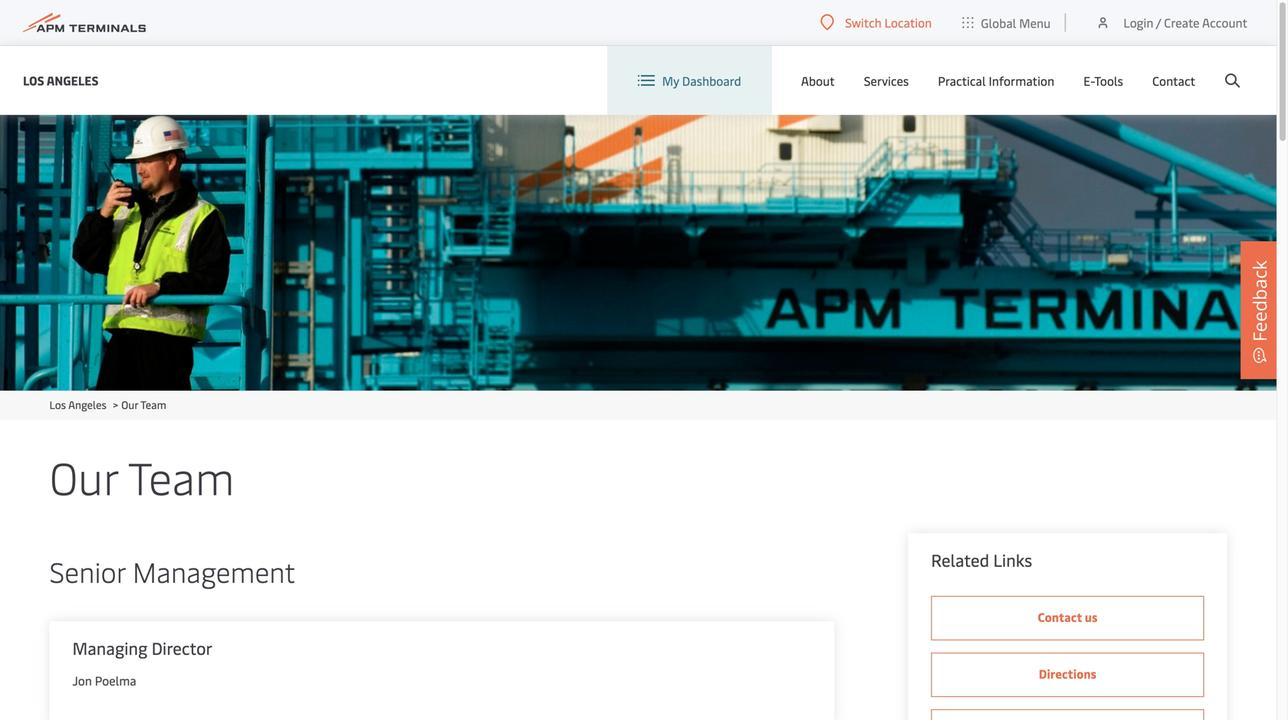 Task type: vqa. For each thing, say whether or not it's contained in the screenshot.
Managing Director
yes



Task type: describe. For each thing, give the bounding box(es) containing it.
los angeles
[[23, 72, 99, 89]]

switch
[[845, 14, 882, 31]]

location
[[885, 14, 932, 31]]

create
[[1164, 14, 1200, 31]]

los for los angeles
[[23, 72, 44, 89]]

managing director
[[72, 637, 213, 660]]

related
[[931, 549, 989, 572]]

>
[[113, 398, 118, 412]]

tools
[[1095, 72, 1123, 89]]

login / create account
[[1124, 14, 1248, 31]]

contact inside related links contact us
[[1038, 609, 1082, 626]]

angeles for los angeles
[[47, 72, 99, 89]]

0 vertical spatial team
[[141, 398, 166, 412]]

information
[[989, 72, 1055, 89]]

global menu button
[[947, 0, 1066, 46]]

about button
[[801, 46, 835, 115]]

switch location
[[845, 14, 932, 31]]

poelma
[[95, 673, 136, 689]]

1 vertical spatial los angeles link
[[49, 398, 106, 412]]

management
[[133, 553, 295, 590]]

/
[[1156, 14, 1161, 31]]

angeles for los angeles > our team
[[68, 398, 106, 412]]

dashboard
[[682, 72, 741, 89]]

jon
[[72, 673, 92, 689]]

my dashboard button
[[638, 46, 741, 115]]

los for los angeles > our team
[[49, 398, 66, 412]]

e-tools button
[[1084, 46, 1123, 115]]

senior
[[49, 553, 126, 590]]

e-
[[1084, 72, 1095, 89]]

directions link
[[931, 653, 1204, 698]]

services button
[[864, 46, 909, 115]]

about
[[801, 72, 835, 89]]

account
[[1202, 14, 1248, 31]]



Task type: locate. For each thing, give the bounding box(es) containing it.
1 vertical spatial team
[[128, 447, 235, 507]]

contact us link
[[931, 597, 1204, 641]]

0 vertical spatial los angeles link
[[23, 71, 99, 90]]

contact left us
[[1038, 609, 1082, 626]]

1 horizontal spatial los
[[49, 398, 66, 412]]

director
[[152, 637, 213, 660]]

login / create account link
[[1095, 0, 1248, 45]]

senior management
[[49, 553, 295, 590]]

our
[[121, 398, 138, 412], [49, 447, 118, 507]]

0 vertical spatial contact
[[1153, 72, 1196, 89]]

services
[[864, 72, 909, 89]]

links
[[994, 549, 1033, 572]]

1 vertical spatial our
[[49, 447, 118, 507]]

switch location button
[[821, 14, 932, 31]]

0 horizontal spatial los
[[23, 72, 44, 89]]

angeles
[[47, 72, 99, 89], [68, 398, 106, 412]]

global
[[981, 14, 1016, 31]]

0 horizontal spatial contact
[[1038, 609, 1082, 626]]

our right the >
[[121, 398, 138, 412]]

contact
[[1153, 72, 1196, 89], [1038, 609, 1082, 626]]

my dashboard
[[662, 72, 741, 89]]

los angeles > our team
[[49, 398, 166, 412]]

practical information
[[938, 72, 1055, 89]]

jon poelma
[[72, 673, 136, 689]]

directions
[[1039, 666, 1097, 683]]

feedback
[[1247, 261, 1272, 342]]

e-tools
[[1084, 72, 1123, 89]]

0 vertical spatial angeles
[[47, 72, 99, 89]]

practical information button
[[938, 46, 1055, 115]]

contact button
[[1153, 46, 1196, 115]]

practical
[[938, 72, 986, 89]]

team
[[141, 398, 166, 412], [128, 447, 235, 507]]

managing
[[72, 637, 147, 660]]

0 horizontal spatial our
[[49, 447, 118, 507]]

los angeles link
[[23, 71, 99, 90], [49, 398, 106, 412]]

0 vertical spatial our
[[121, 398, 138, 412]]

global menu
[[981, 14, 1051, 31]]

our team
[[49, 447, 235, 507]]

1 horizontal spatial our
[[121, 398, 138, 412]]

my
[[662, 72, 679, 89]]

1 vertical spatial angeles
[[68, 398, 106, 412]]

related links contact us
[[931, 549, 1098, 626]]

1 vertical spatial los
[[49, 398, 66, 412]]

feedback button
[[1241, 241, 1279, 380]]

0 vertical spatial los
[[23, 72, 44, 89]]

la-our team image
[[0, 115, 1277, 391]]

los
[[23, 72, 44, 89], [49, 398, 66, 412]]

our down los angeles > our team
[[49, 447, 118, 507]]

1 horizontal spatial contact
[[1153, 72, 1196, 89]]

contact down login / create account link
[[1153, 72, 1196, 89]]

login
[[1124, 14, 1154, 31]]

1 vertical spatial contact
[[1038, 609, 1082, 626]]

us
[[1085, 609, 1098, 626]]

menu
[[1019, 14, 1051, 31]]



